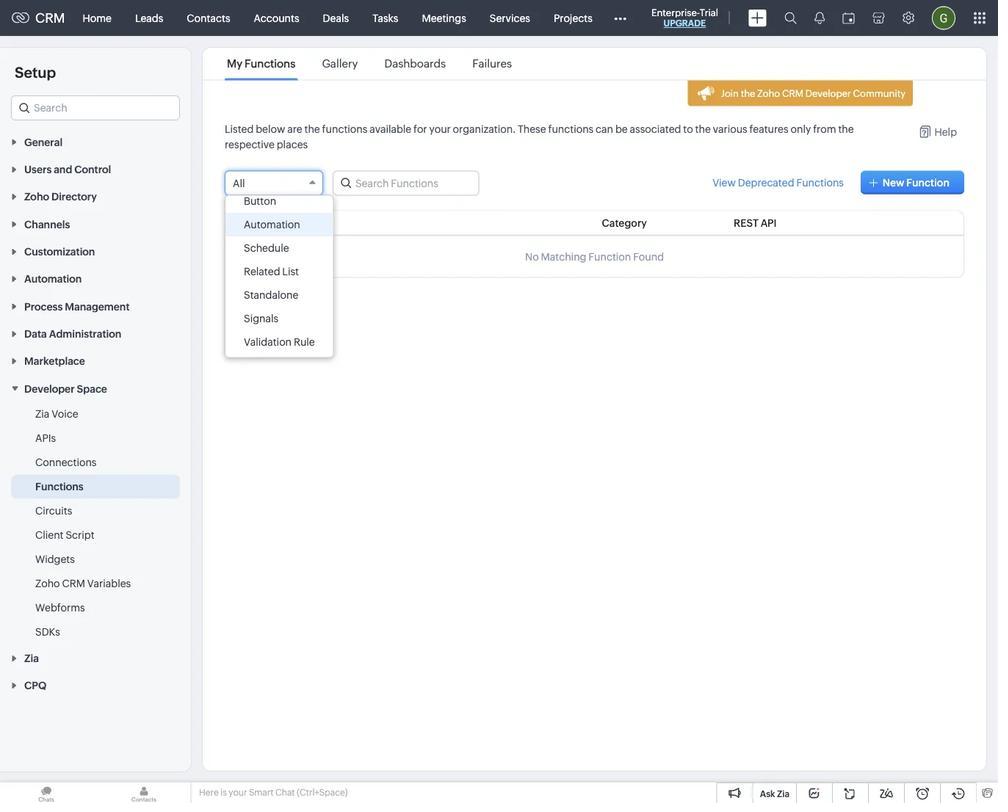 Task type: vqa. For each thing, say whether or not it's contained in the screenshot.
the Search ELEMENT
no



Task type: describe. For each thing, give the bounding box(es) containing it.
0 vertical spatial crm
[[35, 10, 65, 26]]

widgets link
[[35, 552, 75, 566]]

related list
[[244, 265, 299, 277]]

schedule option
[[225, 236, 333, 260]]

client script
[[35, 529, 94, 541]]

accounts
[[254, 12, 299, 24]]

standalone
[[244, 289, 298, 301]]

the right the from
[[838, 123, 854, 135]]

2 functions from the left
[[548, 123, 594, 135]]

meetings
[[422, 12, 466, 24]]

to
[[683, 123, 693, 135]]

Search Functions text field
[[333, 171, 478, 195]]

1 horizontal spatial developer
[[805, 88, 851, 99]]

the right are on the left top of the page
[[304, 123, 320, 135]]

related list option
[[225, 260, 333, 283]]

schedule
[[244, 242, 289, 254]]

zoho crm variables link
[[35, 576, 131, 591]]

deprecated
[[738, 177, 794, 188]]

tasks
[[372, 12, 398, 24]]

button
[[244, 195, 276, 207]]

home link
[[71, 0, 123, 36]]

circuits link
[[35, 503, 72, 518]]

profile element
[[923, 0, 964, 36]]

no
[[525, 251, 539, 263]]

trial
[[700, 7, 718, 18]]

api
[[761, 217, 777, 229]]

developer inside dropdown button
[[24, 383, 75, 395]]

my functions
[[227, 57, 295, 70]]

matching
[[541, 251, 586, 263]]

contacts link
[[175, 0, 242, 36]]

listed below are the functions available for your organization. these functions can be associated to the various features only from the respective places
[[225, 123, 854, 151]]

my
[[227, 57, 242, 70]]

voice
[[52, 408, 78, 420]]

developer space button
[[0, 375, 191, 402]]

functions inside developer space region
[[35, 481, 83, 492]]

organization.
[[453, 123, 516, 135]]

my functions link
[[225, 57, 298, 70]]

various
[[713, 123, 747, 135]]

new function
[[883, 177, 950, 188]]

are
[[287, 123, 302, 135]]

home
[[83, 12, 112, 24]]

new
[[883, 177, 904, 188]]

features
[[749, 123, 788, 135]]

client
[[35, 529, 64, 541]]

associated
[[630, 123, 681, 135]]

name
[[240, 217, 269, 229]]

gallery
[[322, 57, 358, 70]]

here is your smart chat (ctrl+space)
[[199, 788, 348, 798]]

these
[[518, 123, 546, 135]]

validation rule option
[[225, 330, 333, 354]]

profile image
[[932, 6, 955, 30]]

enterprise-trial upgrade
[[651, 7, 718, 28]]

the right 'join'
[[741, 88, 755, 99]]

leads link
[[123, 0, 175, 36]]

developer space region
[[0, 402, 191, 644]]

tasks link
[[361, 0, 410, 36]]

connections link
[[35, 455, 97, 470]]

failures link
[[470, 57, 514, 70]]

view
[[712, 177, 736, 188]]

available
[[370, 123, 411, 135]]

deals link
[[311, 0, 361, 36]]

automation
[[244, 218, 300, 230]]

1 functions from the left
[[322, 123, 367, 135]]

webforms link
[[35, 600, 85, 615]]

respective
[[225, 139, 275, 151]]

chats image
[[0, 783, 93, 803]]

All field
[[225, 171, 323, 196]]

functions link
[[35, 479, 83, 494]]

apis
[[35, 432, 56, 444]]

no matching function found
[[525, 251, 664, 263]]

zoho crm variables
[[35, 577, 131, 589]]

from
[[813, 123, 836, 135]]



Task type: locate. For each thing, give the bounding box(es) containing it.
1 horizontal spatial zia
[[777, 789, 789, 799]]

developer up the from
[[805, 88, 851, 99]]

join
[[721, 88, 739, 99]]

list
[[214, 48, 525, 80]]

0 horizontal spatial functions
[[322, 123, 367, 135]]

view deprecated functions
[[712, 177, 844, 188]]

2 vertical spatial functions
[[35, 481, 83, 492]]

category
[[602, 217, 647, 229]]

connections
[[35, 456, 97, 468]]

0 vertical spatial zoho
[[757, 88, 780, 99]]

dashboards
[[384, 57, 446, 70]]

1 vertical spatial functions
[[796, 177, 844, 188]]

validation rule
[[244, 336, 315, 348]]

projects link
[[542, 0, 604, 36]]

1 horizontal spatial functions
[[548, 123, 594, 135]]

rule
[[294, 336, 315, 348]]

webforms
[[35, 602, 85, 613]]

script
[[66, 529, 94, 541]]

sdks
[[35, 626, 60, 638]]

enterprise-
[[651, 7, 700, 18]]

developer up zia voice on the left of page
[[24, 383, 75, 395]]

function
[[906, 177, 950, 188], [588, 251, 631, 263]]

services link
[[478, 0, 542, 36]]

1 vertical spatial developer
[[24, 383, 75, 395]]

related
[[244, 265, 280, 277]]

chat
[[275, 788, 295, 798]]

function right new
[[906, 177, 950, 188]]

0 horizontal spatial developer
[[24, 383, 75, 395]]

1 horizontal spatial zoho
[[757, 88, 780, 99]]

functions right my
[[245, 57, 295, 70]]

crm
[[35, 10, 65, 26], [782, 88, 803, 99], [62, 577, 85, 589]]

apis link
[[35, 431, 56, 445]]

help
[[934, 126, 957, 138]]

signals option
[[225, 307, 333, 330]]

1 horizontal spatial function
[[906, 177, 950, 188]]

sdks link
[[35, 624, 60, 639]]

community
[[853, 88, 905, 99]]

2 vertical spatial crm
[[62, 577, 85, 589]]

meetings link
[[410, 0, 478, 36]]

zoho
[[757, 88, 780, 99], [35, 577, 60, 589]]

be
[[615, 123, 628, 135]]

crm left home link
[[35, 10, 65, 26]]

ask zia
[[760, 789, 789, 799]]

0 horizontal spatial functions
[[35, 481, 83, 492]]

crm link
[[12, 10, 65, 26]]

0 vertical spatial developer
[[805, 88, 851, 99]]

gallery link
[[320, 57, 360, 70]]

is
[[220, 788, 227, 798]]

functions inside list
[[245, 57, 295, 70]]

leads
[[135, 12, 163, 24]]

function down category
[[588, 251, 631, 263]]

zia inside developer space region
[[35, 408, 49, 420]]

all
[[233, 177, 245, 189]]

rest api
[[734, 217, 777, 229]]

contacts
[[187, 12, 230, 24]]

your right for
[[429, 123, 451, 135]]

below
[[256, 123, 285, 135]]

space
[[77, 383, 107, 395]]

developer
[[805, 88, 851, 99], [24, 383, 75, 395]]

rest
[[734, 217, 759, 229]]

calendar image
[[842, 12, 855, 24]]

zia left voice
[[35, 408, 49, 420]]

1 vertical spatial your
[[229, 788, 247, 798]]

setup
[[15, 64, 56, 81]]

0 horizontal spatial zia
[[35, 408, 49, 420]]

standalone option
[[225, 283, 333, 307]]

button option
[[225, 189, 333, 213]]

your right is at the left
[[229, 788, 247, 798]]

services
[[490, 12, 530, 24]]

(ctrl+space)
[[297, 788, 348, 798]]

function inside button
[[906, 177, 950, 188]]

crm up only
[[782, 88, 803, 99]]

1 horizontal spatial functions
[[245, 57, 295, 70]]

crm inside "link"
[[62, 577, 85, 589]]

1 vertical spatial zoho
[[35, 577, 60, 589]]

new function button
[[861, 171, 964, 194]]

2 horizontal spatial functions
[[796, 177, 844, 188]]

zoho inside zoho crm variables "link"
[[35, 577, 60, 589]]

functions left available
[[322, 123, 367, 135]]

0 vertical spatial your
[[429, 123, 451, 135]]

0 horizontal spatial your
[[229, 788, 247, 798]]

only
[[791, 123, 811, 135]]

1 horizontal spatial your
[[429, 123, 451, 135]]

smart
[[249, 788, 274, 798]]

0 vertical spatial functions
[[245, 57, 295, 70]]

widgets
[[35, 553, 75, 565]]

0 horizontal spatial function
[[588, 251, 631, 263]]

automation option
[[225, 213, 333, 236]]

0 vertical spatial zia
[[35, 408, 49, 420]]

zia right 'ask'
[[777, 789, 789, 799]]

the
[[741, 88, 755, 99], [304, 123, 320, 135], [695, 123, 711, 135], [838, 123, 854, 135]]

for
[[414, 123, 427, 135]]

here
[[199, 788, 219, 798]]

circuits
[[35, 505, 72, 517]]

crm up "webforms"
[[62, 577, 85, 589]]

failures
[[472, 57, 512, 70]]

list containing my functions
[[214, 48, 525, 80]]

accounts link
[[242, 0, 311, 36]]

join the zoho crm developer community
[[721, 88, 905, 99]]

zoho up features
[[757, 88, 780, 99]]

functions left can
[[548, 123, 594, 135]]

contacts image
[[98, 783, 190, 803]]

0 horizontal spatial zoho
[[35, 577, 60, 589]]

1 vertical spatial crm
[[782, 88, 803, 99]]

projects
[[554, 12, 592, 24]]

places
[[277, 139, 308, 151]]

functions up circuits
[[35, 481, 83, 492]]

1 vertical spatial zia
[[777, 789, 789, 799]]

list box containing button
[[225, 189, 333, 357]]

found
[[633, 251, 664, 263]]

0 vertical spatial function
[[906, 177, 950, 188]]

the right to
[[695, 123, 711, 135]]

listed
[[225, 123, 254, 135]]

client script link
[[35, 528, 94, 542]]

1 vertical spatial function
[[588, 251, 631, 263]]

list box
[[225, 189, 333, 357]]

ask
[[760, 789, 775, 799]]

zia voice
[[35, 408, 78, 420]]

variables
[[87, 577, 131, 589]]

dashboards link
[[382, 57, 448, 70]]

upgrade
[[664, 18, 706, 28]]

deals
[[323, 12, 349, 24]]

your inside listed below are the functions available for your organization. these functions can be associated to the various features only from the respective places
[[429, 123, 451, 135]]

signals
[[244, 312, 278, 324]]

functions
[[322, 123, 367, 135], [548, 123, 594, 135]]

functions
[[245, 57, 295, 70], [796, 177, 844, 188], [35, 481, 83, 492]]

functions down the from
[[796, 177, 844, 188]]

zoho down widgets link
[[35, 577, 60, 589]]



